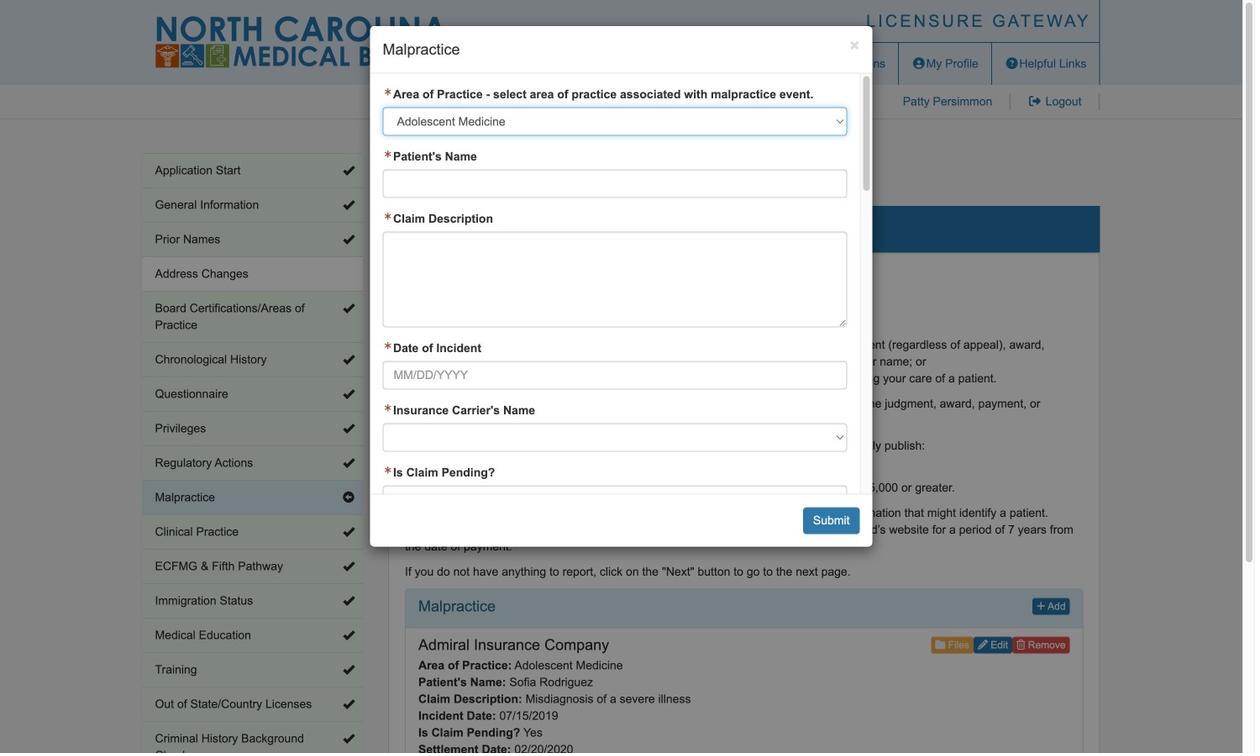 Task type: locate. For each thing, give the bounding box(es) containing it.
1 fw image from the top
[[383, 88, 393, 96]]

None submit
[[804, 507, 860, 534]]

2 ok image from the top
[[343, 388, 355, 400]]

ok image
[[343, 303, 355, 314], [343, 388, 355, 400], [343, 457, 355, 469], [343, 561, 355, 572], [343, 630, 355, 641], [343, 664, 355, 676], [343, 699, 355, 710]]

8 ok image from the top
[[343, 733, 355, 745]]

fw image
[[383, 88, 393, 96], [383, 342, 393, 350], [383, 404, 393, 412], [383, 466, 393, 475]]

3 ok image from the top
[[343, 457, 355, 469]]

6 ok image from the top
[[343, 526, 355, 538]]

1 ok image from the top
[[343, 165, 355, 177]]

folder image
[[936, 640, 946, 650]]

user circle image
[[912, 58, 927, 69]]

fw image
[[383, 150, 393, 159], [383, 212, 393, 221]]

0 vertical spatial fw image
[[383, 150, 393, 159]]

trash o image
[[1017, 640, 1026, 650]]

sign out image
[[1028, 95, 1043, 107]]

None text field
[[383, 170, 848, 198]]

1 vertical spatial fw image
[[383, 212, 393, 221]]

ok image
[[343, 165, 355, 177], [343, 199, 355, 211], [343, 234, 355, 245], [343, 354, 355, 366], [343, 423, 355, 435], [343, 526, 355, 538], [343, 595, 355, 607], [343, 733, 355, 745]]

5 ok image from the top
[[343, 630, 355, 641]]

2 fw image from the top
[[383, 342, 393, 350]]

None text field
[[383, 232, 848, 328]]

3 ok image from the top
[[343, 234, 355, 245]]

5 ok image from the top
[[343, 423, 355, 435]]

3 fw image from the top
[[383, 404, 393, 412]]

question circle image
[[1005, 58, 1020, 69]]



Task type: vqa. For each thing, say whether or not it's contained in the screenshot.
first ok icon from the bottom
yes



Task type: describe. For each thing, give the bounding box(es) containing it.
4 fw image from the top
[[383, 466, 393, 475]]

1 fw image from the top
[[383, 150, 393, 159]]

7 ok image from the top
[[343, 699, 355, 710]]

7 ok image from the top
[[343, 595, 355, 607]]

4 ok image from the top
[[343, 561, 355, 572]]

MM/DD/YYYY text field
[[383, 361, 848, 390]]

plus image
[[1037, 601, 1046, 611]]

north carolina medical board logo image
[[155, 16, 449, 68]]

pencil image
[[978, 640, 989, 650]]

4 ok image from the top
[[343, 354, 355, 366]]

2 ok image from the top
[[343, 199, 355, 211]]

6 ok image from the top
[[343, 664, 355, 676]]

1 ok image from the top
[[343, 303, 355, 314]]

2 fw image from the top
[[383, 212, 393, 221]]

circle arrow left image
[[343, 492, 355, 504]]



